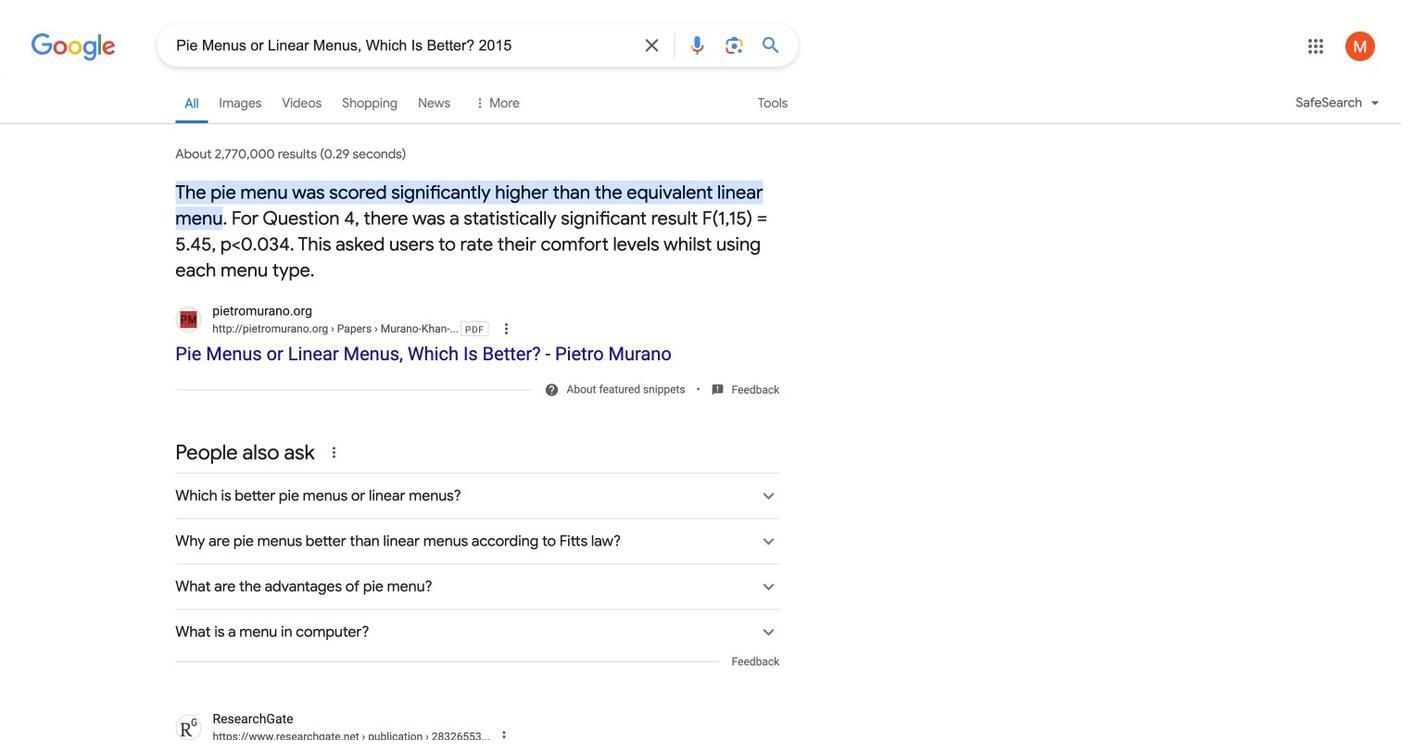 Task type: describe. For each thing, give the bounding box(es) containing it.
Search text field
[[176, 35, 629, 58]]

search by image image
[[723, 34, 745, 57]]

google image
[[31, 33, 116, 61]]

search by voice image
[[686, 34, 708, 57]]



Task type: locate. For each thing, give the bounding box(es) containing it.
navigation
[[0, 82, 1401, 134]]

None search field
[[0, 23, 798, 67]]

None text field
[[212, 729, 490, 740]]

None text field
[[212, 321, 459, 337], [328, 322, 459, 335], [359, 731, 490, 740], [212, 321, 459, 337], [328, 322, 459, 335], [359, 731, 490, 740]]



Task type: vqa. For each thing, say whether or not it's contained in the screenshot.
search text field
yes



